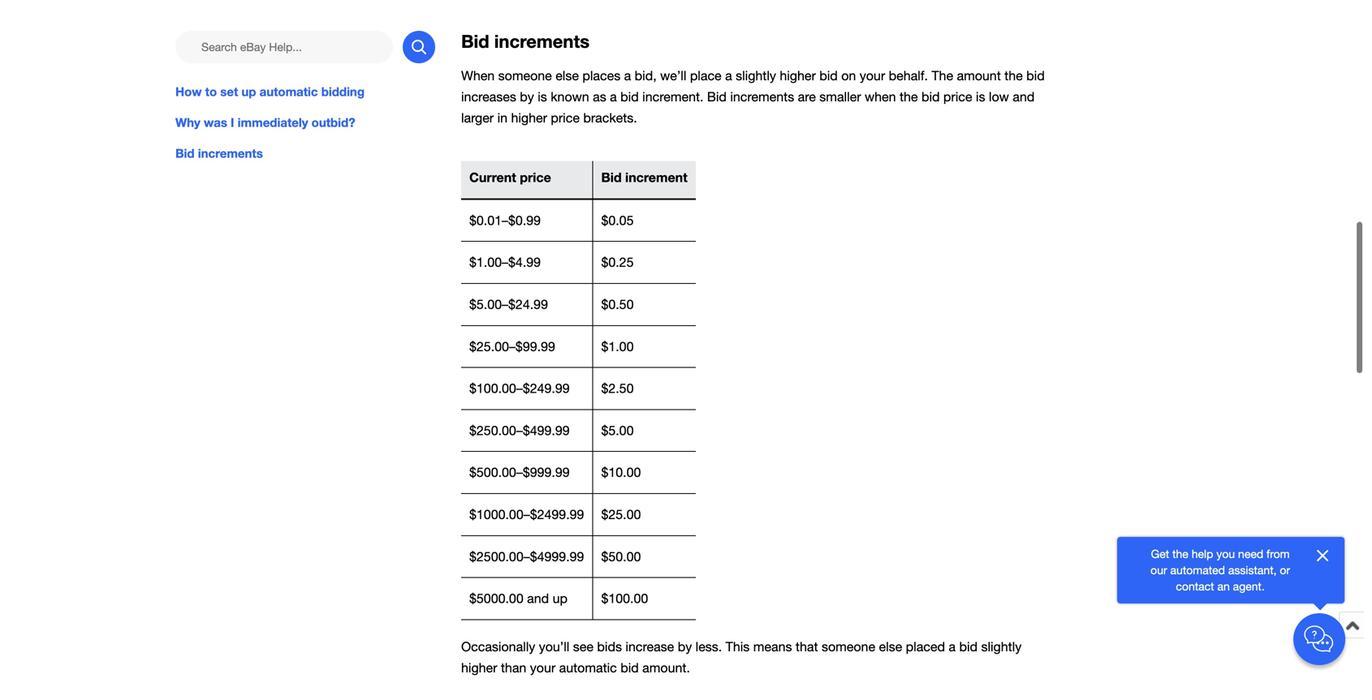 Task type: vqa. For each thing, say whether or not it's contained in the screenshot.
THE "PEMBERLY ROW" link
no



Task type: locate. For each thing, give the bounding box(es) containing it.
automatic inside occasionally you'll see bids increase by less. this means that someone else placed a bid slightly higher than your automatic bid amount.
[[559, 661, 617, 676]]

$10.00
[[601, 465, 641, 480]]

the down "behalf." on the top of page
[[900, 89, 918, 104]]

help
[[1192, 548, 1213, 561]]

0 horizontal spatial bid increments
[[175, 146, 263, 161]]

1 horizontal spatial slightly
[[981, 640, 1022, 655]]

1 horizontal spatial automatic
[[559, 661, 617, 676]]

automatic
[[260, 84, 318, 99], [559, 661, 617, 676]]

by is
[[520, 89, 547, 104]]

when
[[865, 89, 896, 104]]

slightly right the 'placed'
[[981, 640, 1022, 655]]

is
[[976, 89, 985, 104]]

slightly
[[736, 68, 776, 83], [981, 640, 1022, 655]]

higher
[[780, 68, 816, 83], [511, 110, 547, 125], [461, 661, 497, 676]]

a left bid,
[[624, 68, 631, 83]]

else left the 'placed'
[[879, 640, 902, 655]]

bid
[[461, 30, 489, 52], [707, 89, 727, 104], [175, 146, 195, 161], [601, 170, 622, 185]]

higher up are
[[780, 68, 816, 83]]

2 horizontal spatial the
[[1172, 548, 1188, 561]]

1 horizontal spatial your
[[860, 68, 885, 83]]

when
[[461, 68, 495, 83]]

up right 'set'
[[241, 84, 256, 99]]

we'll
[[660, 68, 686, 83]]

price right current
[[520, 170, 551, 185]]

the
[[932, 68, 953, 83]]

up right and
[[553, 592, 568, 607]]

0 horizontal spatial someone
[[498, 68, 552, 83]]

1 vertical spatial automatic
[[559, 661, 617, 676]]

slightly right place
[[736, 68, 776, 83]]

1 horizontal spatial up
[[553, 592, 568, 607]]

0 vertical spatial your
[[860, 68, 885, 83]]

slightly inside occasionally you'll see bids increase by less. this means that someone else placed a bid slightly higher than your automatic bid amount.
[[981, 640, 1022, 655]]

set
[[220, 84, 238, 99]]

0 vertical spatial bid increments
[[461, 30, 589, 52]]

0 horizontal spatial slightly
[[736, 68, 776, 83]]

in
[[497, 110, 507, 125]]

increments
[[494, 30, 589, 52], [730, 89, 794, 104], [198, 146, 263, 161]]

i
[[231, 115, 234, 130]]

price left is
[[943, 89, 972, 104]]

bid down the
[[921, 89, 940, 104]]

you
[[1216, 548, 1235, 561]]

1 horizontal spatial increments
[[494, 30, 589, 52]]

1 vertical spatial increments
[[730, 89, 794, 104]]

low and
[[989, 89, 1035, 104]]

larger
[[461, 110, 494, 125]]

your up when
[[860, 68, 885, 83]]

0 vertical spatial higher
[[780, 68, 816, 83]]

than
[[501, 661, 526, 676]]

bid increments down "was"
[[175, 146, 263, 161]]

1 horizontal spatial the
[[1004, 68, 1023, 83]]

increments inside when someone else places a bid, we'll place a slightly higher bid on your behalf. the amount the bid increases by is known as a bid increment. bid increments are smaller when the bid price is low and larger in higher price brackets.
[[730, 89, 794, 104]]

current
[[469, 170, 516, 185]]

see
[[573, 640, 593, 655]]

0 horizontal spatial higher
[[461, 661, 497, 676]]

2 horizontal spatial increments
[[730, 89, 794, 104]]

1 horizontal spatial else
[[879, 640, 902, 655]]

$5000.00
[[469, 592, 523, 607]]

someone right 'that'
[[822, 640, 875, 655]]

someone inside when someone else places a bid, we'll place a slightly higher bid on your behalf. the amount the bid increases by is known as a bid increment. bid increments are smaller when the bid price is low and larger in higher price brackets.
[[498, 68, 552, 83]]

known
[[551, 89, 589, 104]]

Search eBay Help... text field
[[175, 31, 393, 63]]

1 vertical spatial price
[[551, 110, 580, 125]]

else
[[556, 68, 579, 83], [879, 640, 902, 655]]

$100.00
[[601, 592, 648, 607]]

price down known
[[551, 110, 580, 125]]

1 vertical spatial someone
[[822, 640, 875, 655]]

bid right the 'placed'
[[959, 640, 978, 655]]

$2500.00–$4999.99
[[469, 549, 584, 565]]

1 horizontal spatial bid increments
[[461, 30, 589, 52]]

higher down by is
[[511, 110, 547, 125]]

2 vertical spatial increments
[[198, 146, 263, 161]]

or
[[1280, 564, 1290, 577]]

your down 'you'll'
[[530, 661, 556, 676]]

2 vertical spatial higher
[[461, 661, 497, 676]]

bid
[[819, 68, 838, 83], [1026, 68, 1045, 83], [620, 89, 639, 104], [921, 89, 940, 104], [959, 640, 978, 655], [620, 661, 639, 676]]

$50.00
[[601, 549, 641, 565]]

0 vertical spatial up
[[241, 84, 256, 99]]

the up low and
[[1004, 68, 1023, 83]]

$250.00–$499.99
[[469, 423, 570, 438]]

1 vertical spatial higher
[[511, 110, 547, 125]]

bid down bids
[[620, 661, 639, 676]]

up
[[241, 84, 256, 99], [553, 592, 568, 607]]

automatic down see
[[559, 661, 617, 676]]

2 vertical spatial price
[[520, 170, 551, 185]]

someone up by is
[[498, 68, 552, 83]]

increments down i at top
[[198, 146, 263, 161]]

how to set up automatic bidding
[[175, 84, 365, 99]]

0 vertical spatial someone
[[498, 68, 552, 83]]

1 vertical spatial bid increments
[[175, 146, 263, 161]]

the
[[1004, 68, 1023, 83], [900, 89, 918, 104], [1172, 548, 1188, 561]]

0 vertical spatial else
[[556, 68, 579, 83]]

higher down the occasionally
[[461, 661, 497, 676]]

a right the 'placed'
[[949, 640, 956, 655]]

when someone else places a bid, we'll place a slightly higher bid on your behalf. the amount the bid increases by is known as a bid increment. bid increments are smaller when the bid price is low and larger in higher price brackets.
[[461, 68, 1045, 125]]

smaller
[[819, 89, 861, 104]]

increments left are
[[730, 89, 794, 104]]

from
[[1267, 548, 1290, 561]]

1 vertical spatial else
[[879, 640, 902, 655]]

why
[[175, 115, 200, 130]]

0 horizontal spatial your
[[530, 661, 556, 676]]

else up known
[[556, 68, 579, 83]]

you'll
[[539, 640, 569, 655]]

$0.50
[[601, 297, 634, 312]]

bid increments up by is
[[461, 30, 589, 52]]

a
[[624, 68, 631, 83], [725, 68, 732, 83], [610, 89, 617, 104], [949, 640, 956, 655]]

occasionally
[[461, 640, 535, 655]]

$1.00–$4.99
[[469, 255, 541, 270]]

bid down place
[[707, 89, 727, 104]]

$2.50
[[601, 381, 634, 396]]

increases
[[461, 89, 516, 104]]

increments up by is
[[494, 30, 589, 52]]

0 vertical spatial automatic
[[260, 84, 318, 99]]

get the help you need from our automated assistant, or contact an agent. tooltip
[[1143, 546, 1297, 595]]

bid increments
[[461, 30, 589, 52], [175, 146, 263, 161]]

someone inside occasionally you'll see bids increase by less. this means that someone else placed a bid slightly higher than your automatic bid amount.
[[822, 640, 875, 655]]

means
[[753, 640, 792, 655]]

1 horizontal spatial someone
[[822, 640, 875, 655]]

1 vertical spatial slightly
[[981, 640, 1022, 655]]

the right get
[[1172, 548, 1188, 561]]

price
[[943, 89, 972, 104], [551, 110, 580, 125], [520, 170, 551, 185]]

bid,
[[635, 68, 657, 83]]

automatic up immediately
[[260, 84, 318, 99]]

0 horizontal spatial the
[[900, 89, 918, 104]]

places
[[582, 68, 620, 83]]

your
[[860, 68, 885, 83], [530, 661, 556, 676]]

1 vertical spatial the
[[900, 89, 918, 104]]

your inside occasionally you'll see bids increase by less. this means that someone else placed a bid slightly higher than your automatic bid amount.
[[530, 661, 556, 676]]

your inside when someone else places a bid, we'll place a slightly higher bid on your behalf. the amount the bid increases by is known as a bid increment. bid increments are smaller when the bid price is low and larger in higher price brackets.
[[860, 68, 885, 83]]

$100.00–$249.99
[[469, 381, 570, 396]]

to
[[205, 84, 217, 99]]

0 vertical spatial slightly
[[736, 68, 776, 83]]

0 horizontal spatial else
[[556, 68, 579, 83]]

an
[[1217, 580, 1230, 594]]

2 horizontal spatial higher
[[780, 68, 816, 83]]

someone
[[498, 68, 552, 83], [822, 640, 875, 655]]

1 vertical spatial your
[[530, 661, 556, 676]]

bid up $0.05
[[601, 170, 622, 185]]

that
[[796, 640, 818, 655]]

brackets.
[[583, 110, 637, 125]]

place
[[690, 68, 722, 83]]

amount.
[[642, 661, 690, 676]]

2 vertical spatial the
[[1172, 548, 1188, 561]]

bidding
[[321, 84, 365, 99]]

0 vertical spatial the
[[1004, 68, 1023, 83]]



Task type: describe. For each thing, give the bounding box(es) containing it.
why was i immediately outbid? link
[[175, 114, 435, 132]]

how to set up automatic bidding link
[[175, 83, 435, 101]]

a right 'as'
[[610, 89, 617, 104]]

get the help you need from our automated assistant, or contact an agent.
[[1151, 548, 1290, 594]]

occasionally you'll see bids increase by less. this means that someone else placed a bid slightly higher than your automatic bid amount.
[[461, 640, 1022, 676]]

automated
[[1170, 564, 1225, 577]]

as
[[593, 89, 606, 104]]

bid inside when someone else places a bid, we'll place a slightly higher bid on your behalf. the amount the bid increases by is known as a bid increment. bid increments are smaller when the bid price is low and larger in higher price brackets.
[[707, 89, 727, 104]]

bid increment
[[601, 170, 688, 185]]

our
[[1151, 564, 1167, 577]]

bid down why
[[175, 146, 195, 161]]

$5.00–$24.99
[[469, 297, 548, 312]]

0 vertical spatial price
[[943, 89, 972, 104]]

a inside occasionally you'll see bids increase by less. this means that someone else placed a bid slightly higher than your automatic bid amount.
[[949, 640, 956, 655]]

and
[[527, 592, 549, 607]]

need
[[1238, 548, 1263, 561]]

was
[[204, 115, 227, 130]]

else inside when someone else places a bid, we'll place a slightly higher bid on your behalf. the amount the bid increases by is known as a bid increment. bid increments are smaller when the bid price is low and larger in higher price brackets.
[[556, 68, 579, 83]]

0 horizontal spatial automatic
[[260, 84, 318, 99]]

how
[[175, 84, 202, 99]]

$5.00
[[601, 423, 634, 438]]

$25.00
[[601, 507, 641, 522]]

$1.00
[[601, 339, 634, 354]]

bid increments link
[[175, 145, 435, 162]]

current price
[[469, 170, 551, 185]]

agent.
[[1233, 580, 1265, 594]]

$500.00–$999.99
[[469, 465, 570, 480]]

less.
[[696, 640, 722, 655]]

by
[[678, 640, 692, 655]]

$25.00–$99.99
[[469, 339, 555, 354]]

1 horizontal spatial higher
[[511, 110, 547, 125]]

0 horizontal spatial up
[[241, 84, 256, 99]]

$5000.00 and up
[[469, 592, 568, 607]]

why was i immediately outbid?
[[175, 115, 355, 130]]

$0.01–$0.99
[[469, 213, 541, 228]]

contact
[[1176, 580, 1214, 594]]

slightly inside when someone else places a bid, we'll place a slightly higher bid on your behalf. the amount the bid increases by is known as a bid increment. bid increments are smaller when the bid price is low and larger in higher price brackets.
[[736, 68, 776, 83]]

1 vertical spatial up
[[553, 592, 568, 607]]

are
[[798, 89, 816, 104]]

bid up low and
[[1026, 68, 1045, 83]]

$1000.00–$2499.99
[[469, 507, 584, 522]]

the inside the get the help you need from our automated assistant, or contact an agent.
[[1172, 548, 1188, 561]]

bid down bid,
[[620, 89, 639, 104]]

increment
[[625, 170, 688, 185]]

outbid?
[[312, 115, 355, 130]]

bid up when
[[461, 30, 489, 52]]

higher inside occasionally you'll see bids increase by less. this means that someone else placed a bid slightly higher than your automatic bid amount.
[[461, 661, 497, 676]]

this
[[726, 640, 750, 655]]

0 vertical spatial increments
[[494, 30, 589, 52]]

$0.05
[[601, 213, 634, 228]]

behalf.
[[889, 68, 928, 83]]

$0.25
[[601, 255, 634, 270]]

amount
[[957, 68, 1001, 83]]

get
[[1151, 548, 1169, 561]]

increment.
[[642, 89, 703, 104]]

else inside occasionally you'll see bids increase by less. this means that someone else placed a bid slightly higher than your automatic bid amount.
[[879, 640, 902, 655]]

bids
[[597, 640, 622, 655]]

assistant,
[[1228, 564, 1277, 577]]

on
[[841, 68, 856, 83]]

bid left on
[[819, 68, 838, 83]]

a right place
[[725, 68, 732, 83]]

immediately
[[238, 115, 308, 130]]

increase
[[626, 640, 674, 655]]

0 horizontal spatial increments
[[198, 146, 263, 161]]

placed
[[906, 640, 945, 655]]



